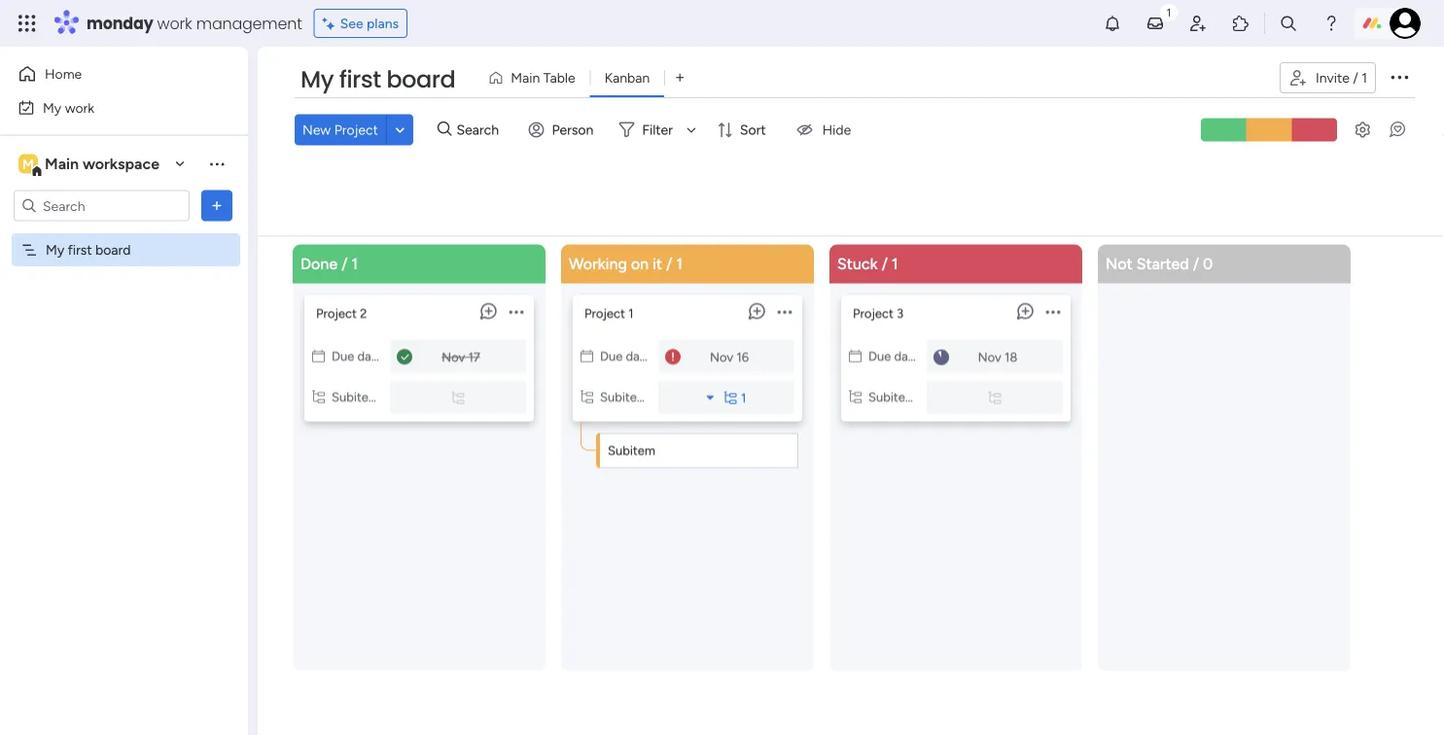 Task type: describe. For each thing, give the bounding box(es) containing it.
/ for invite
[[1354, 70, 1359, 86]]

apps image
[[1232, 14, 1251, 33]]

done / 1
[[301, 255, 358, 273]]

Search in workspace field
[[41, 195, 162, 217]]

my work button
[[12, 92, 209, 123]]

row group containing done
[[289, 245, 1363, 736]]

invite / 1 button
[[1280, 62, 1377, 93]]

due date for done / 1
[[332, 349, 383, 364]]

workspace image
[[18, 153, 38, 175]]

v2 subtasks column small outline image for done
[[312, 390, 325, 405]]

kanban button
[[590, 62, 665, 93]]

new project
[[303, 121, 378, 138]]

v2 overdue deadline image
[[665, 348, 681, 367]]

john smith image
[[1390, 8, 1421, 39]]

16
[[737, 350, 749, 365]]

m
[[22, 156, 34, 172]]

project 1
[[585, 306, 634, 322]]

main workspace
[[45, 155, 160, 173]]

started
[[1137, 255, 1190, 273]]

date inside list box
[[626, 349, 652, 364]]

not started / 0
[[1106, 255, 1214, 273]]

nov for done / 1
[[442, 350, 465, 365]]

nov 16
[[710, 350, 749, 365]]

/ right it
[[666, 255, 673, 273]]

monday work management
[[87, 12, 302, 34]]

working
[[569, 255, 627, 273]]

main for main table
[[511, 70, 540, 86]]

home button
[[12, 58, 209, 90]]

main for main workspace
[[45, 155, 79, 173]]

1 right it
[[677, 255, 683, 273]]

person button
[[521, 114, 606, 145]]

sort
[[740, 121, 766, 138]]

subitems for done / 1
[[332, 390, 385, 405]]

subitems for stuck / 1
[[869, 390, 922, 405]]

my inside list box
[[46, 242, 64, 258]]

arrow down image
[[680, 118, 703, 141]]

1 right done
[[352, 255, 358, 273]]

project 3
[[853, 306, 904, 322]]

main table
[[511, 70, 576, 86]]

angle down image
[[396, 122, 405, 137]]

see
[[340, 15, 364, 32]]

not
[[1106, 255, 1133, 273]]

see plans
[[340, 15, 399, 32]]

my first board inside list box
[[46, 242, 131, 258]]

subitem
[[608, 443, 656, 458]]

new
[[303, 121, 331, 138]]

/ left 0
[[1194, 255, 1200, 273]]

new project button
[[295, 114, 386, 145]]

/ for done
[[342, 255, 348, 273]]

search everything image
[[1279, 14, 1299, 33]]

stuck / 1
[[838, 255, 899, 273]]

workspace selection element
[[18, 152, 162, 178]]

select product image
[[18, 14, 37, 33]]

2 subitems from the left
[[600, 390, 654, 405]]

person
[[552, 121, 594, 138]]

project inside button
[[334, 121, 378, 138]]

v2 subtasks column small outline image for stuck
[[849, 390, 862, 405]]

table
[[544, 70, 576, 86]]

nov for stuck / 1
[[978, 350, 1002, 365]]

3
[[897, 306, 904, 322]]

1 image
[[1161, 1, 1178, 23]]

inbox image
[[1146, 14, 1166, 33]]

invite
[[1316, 70, 1350, 86]]

done
[[301, 255, 338, 273]]

project 2
[[316, 306, 367, 322]]

my work
[[43, 99, 94, 116]]

my first board inside field
[[301, 63, 456, 96]]

0
[[1204, 255, 1214, 273]]

project for project 2
[[316, 306, 357, 322]]

board inside field
[[387, 63, 456, 96]]

work for monday
[[157, 12, 192, 34]]

17
[[468, 350, 481, 365]]

project for project 3
[[853, 306, 894, 322]]



Task type: locate. For each thing, give the bounding box(es) containing it.
3 nov from the left
[[978, 350, 1002, 365]]

1 horizontal spatial board
[[387, 63, 456, 96]]

1 right v2 subitems open image
[[741, 391, 747, 406]]

first down search in workspace field
[[68, 242, 92, 258]]

/
[[1354, 70, 1359, 86], [342, 255, 348, 273], [666, 255, 673, 273], [882, 255, 888, 273], [1194, 255, 1200, 273]]

project
[[334, 121, 378, 138], [316, 306, 357, 322], [585, 306, 626, 322], [853, 306, 894, 322]]

v2 done deadline image
[[397, 348, 413, 367]]

options image down "john smith" icon on the right
[[1388, 65, 1412, 88]]

hide button
[[784, 114, 863, 145]]

my first board up angle down icon
[[301, 63, 456, 96]]

project left 3
[[853, 306, 894, 322]]

plans
[[367, 15, 399, 32]]

work down home
[[65, 99, 94, 116]]

working on it / 1
[[569, 255, 683, 273]]

my first board list box
[[0, 230, 248, 529]]

invite / 1
[[1316, 70, 1368, 86]]

add view image
[[676, 71, 684, 85]]

date for stuck / 1
[[895, 349, 920, 364]]

options image down workspace options icon
[[207, 196, 227, 216]]

1 right stuck on the top
[[892, 255, 899, 273]]

first
[[339, 63, 381, 96], [68, 242, 92, 258]]

first inside list box
[[68, 242, 92, 258]]

work
[[157, 12, 192, 34], [65, 99, 94, 116]]

first inside field
[[339, 63, 381, 96]]

due for done
[[332, 349, 354, 364]]

due date right v2 calendar view small outline icon
[[600, 349, 652, 364]]

nov 18
[[978, 350, 1018, 365]]

/ for stuck
[[882, 255, 888, 273]]

1 horizontal spatial main
[[511, 70, 540, 86]]

due for stuck
[[869, 349, 891, 364]]

1 v2 subitems open image from the left
[[452, 391, 465, 406]]

due
[[332, 349, 354, 364], [600, 349, 623, 364], [869, 349, 891, 364]]

1 horizontal spatial work
[[157, 12, 192, 34]]

v2 subtasks column small outline image down project 2
[[312, 390, 325, 405]]

2 v2 subitems open image from the left
[[989, 391, 1002, 406]]

2 v2 calendar view small outline image from the left
[[849, 349, 862, 364]]

notifications image
[[1103, 14, 1123, 33]]

my down search in workspace field
[[46, 242, 64, 258]]

1 inside button
[[1362, 70, 1368, 86]]

1 horizontal spatial due
[[600, 349, 623, 364]]

subitems down 2 on the left top of page
[[332, 390, 385, 405]]

my first board
[[301, 63, 456, 96], [46, 242, 131, 258]]

2 nov from the left
[[710, 350, 734, 365]]

v2 calendar view small outline image for done / 1
[[312, 349, 325, 364]]

management
[[196, 12, 302, 34]]

v2 subitems open image for stuck / 1
[[989, 391, 1002, 406]]

project right new
[[334, 121, 378, 138]]

date down 3
[[895, 349, 920, 364]]

0 horizontal spatial nov
[[442, 350, 465, 365]]

v2 subitems open image down nov 17
[[452, 391, 465, 406]]

option
[[0, 233, 248, 236]]

due date down 2 on the left top of page
[[332, 349, 383, 364]]

2 date from the left
[[626, 349, 652, 364]]

v2 calendar view small outline image
[[312, 349, 325, 364], [849, 349, 862, 364]]

1 down working on it / 1 on the top
[[629, 306, 634, 322]]

monday
[[87, 12, 153, 34]]

v2 subitems open image
[[724, 391, 737, 406]]

2 horizontal spatial nov
[[978, 350, 1002, 365]]

my
[[301, 63, 334, 96], [43, 99, 61, 116], [46, 242, 64, 258]]

nov left 16
[[710, 350, 734, 365]]

1 due from the left
[[332, 349, 354, 364]]

filter button
[[611, 114, 703, 145]]

see plans button
[[314, 9, 408, 38]]

nov 17
[[442, 350, 481, 365]]

1 v2 subtasks column small outline image from the left
[[312, 390, 325, 405]]

1 horizontal spatial v2 subtasks column small outline image
[[849, 390, 862, 405]]

list box
[[573, 288, 803, 480]]

due inside list box
[[600, 349, 623, 364]]

0 horizontal spatial due date
[[332, 349, 383, 364]]

list box inside row group
[[573, 288, 803, 480]]

0 vertical spatial first
[[339, 63, 381, 96]]

1 horizontal spatial nov
[[710, 350, 734, 365]]

main left table
[[511, 70, 540, 86]]

0 horizontal spatial v2 subitems open image
[[452, 391, 465, 406]]

My first board field
[[296, 63, 460, 96]]

due date for stuck / 1
[[869, 349, 920, 364]]

0 horizontal spatial main
[[45, 155, 79, 173]]

/ right done
[[342, 255, 348, 273]]

18
[[1005, 350, 1018, 365]]

my first board down search in workspace field
[[46, 242, 131, 258]]

help image
[[1322, 14, 1342, 33]]

v2 search image
[[438, 119, 452, 141]]

work right monday
[[157, 12, 192, 34]]

on
[[631, 255, 649, 273]]

0 vertical spatial board
[[387, 63, 456, 96]]

1 date from the left
[[358, 349, 383, 364]]

filter
[[642, 121, 673, 138]]

1 horizontal spatial v2 subitems open image
[[989, 391, 1002, 406]]

board
[[387, 63, 456, 96], [95, 242, 131, 258]]

2 due from the left
[[600, 349, 623, 364]]

1 horizontal spatial options image
[[1388, 65, 1412, 88]]

main right workspace image
[[45, 155, 79, 173]]

1 horizontal spatial v2 calendar view small outline image
[[849, 349, 862, 364]]

date for done / 1
[[358, 349, 383, 364]]

Search field
[[452, 116, 510, 143]]

workspace
[[83, 155, 160, 173]]

1 vertical spatial work
[[65, 99, 94, 116]]

0 horizontal spatial v2 calendar view small outline image
[[312, 349, 325, 364]]

project inside list box
[[585, 306, 626, 322]]

v2 subitems open image for done / 1
[[452, 391, 465, 406]]

1 horizontal spatial my first board
[[301, 63, 456, 96]]

my inside button
[[43, 99, 61, 116]]

2 horizontal spatial subitems
[[869, 390, 922, 405]]

0 horizontal spatial v2 subtasks column small outline image
[[312, 390, 325, 405]]

3 subitems from the left
[[869, 390, 922, 405]]

v2 subitems open image down the nov 18
[[989, 391, 1002, 406]]

v2 calendar view small outline image down project 2
[[312, 349, 325, 364]]

1 horizontal spatial first
[[339, 63, 381, 96]]

2
[[360, 306, 367, 322]]

1 vertical spatial options image
[[207, 196, 227, 216]]

subitems right v2 subtasks column small outline image
[[600, 390, 654, 405]]

1 vertical spatial main
[[45, 155, 79, 173]]

due down project 2
[[332, 349, 354, 364]]

0 horizontal spatial first
[[68, 242, 92, 258]]

2 horizontal spatial due date
[[869, 349, 920, 364]]

due down project 3
[[869, 349, 891, 364]]

invite members image
[[1189, 14, 1208, 33]]

2 vertical spatial my
[[46, 242, 64, 258]]

0 vertical spatial work
[[157, 12, 192, 34]]

due date inside list box
[[600, 349, 652, 364]]

1 vertical spatial first
[[68, 242, 92, 258]]

0 vertical spatial main
[[511, 70, 540, 86]]

work for my
[[65, 99, 94, 116]]

3 date from the left
[[895, 349, 920, 364]]

options image
[[1388, 65, 1412, 88], [207, 196, 227, 216]]

1 horizontal spatial due date
[[600, 349, 652, 364]]

0 horizontal spatial due
[[332, 349, 354, 364]]

board inside list box
[[95, 242, 131, 258]]

1 vertical spatial board
[[95, 242, 131, 258]]

1 nov from the left
[[442, 350, 465, 365]]

2 horizontal spatial due
[[869, 349, 891, 364]]

2 horizontal spatial date
[[895, 349, 920, 364]]

0 vertical spatial my first board
[[301, 63, 456, 96]]

board down search in workspace field
[[95, 242, 131, 258]]

main
[[511, 70, 540, 86], [45, 155, 79, 173]]

0 horizontal spatial options image
[[207, 196, 227, 216]]

1 v2 calendar view small outline image from the left
[[312, 349, 325, 364]]

project for project 1
[[585, 306, 626, 322]]

v2 subtasks column small outline image down project 3
[[849, 390, 862, 405]]

v2 subtasks column small outline image
[[312, 390, 325, 405], [849, 390, 862, 405]]

1 vertical spatial my
[[43, 99, 61, 116]]

3 due date from the left
[[869, 349, 920, 364]]

main inside workspace selection element
[[45, 155, 79, 173]]

1
[[1362, 70, 1368, 86], [352, 255, 358, 273], [677, 255, 683, 273], [892, 255, 899, 273], [629, 306, 634, 322], [741, 391, 747, 406]]

subitems down 3
[[869, 390, 922, 405]]

kanban
[[605, 70, 650, 86]]

0 horizontal spatial my first board
[[46, 242, 131, 258]]

date left v2 done deadline image
[[358, 349, 383, 364]]

row group
[[289, 245, 1363, 736]]

my up new
[[301, 63, 334, 96]]

date left the v2 overdue deadline image
[[626, 349, 652, 364]]

project left 2 on the left top of page
[[316, 306, 357, 322]]

2 due date from the left
[[600, 349, 652, 364]]

1 right invite
[[1362, 70, 1368, 86]]

first up new project button
[[339, 63, 381, 96]]

v2 subtasks column small outline image
[[581, 390, 593, 405]]

project up v2 calendar view small outline icon
[[585, 306, 626, 322]]

my inside field
[[301, 63, 334, 96]]

v2 subitems open image
[[452, 391, 465, 406], [989, 391, 1002, 406]]

v2 calendar view small outline image for stuck / 1
[[849, 349, 862, 364]]

stuck
[[838, 255, 878, 273]]

due date down 3
[[869, 349, 920, 364]]

work inside button
[[65, 99, 94, 116]]

v2 calendar view small outline image down project 3
[[849, 349, 862, 364]]

1 horizontal spatial subitems
[[600, 390, 654, 405]]

0 horizontal spatial subitems
[[332, 390, 385, 405]]

0 horizontal spatial work
[[65, 99, 94, 116]]

/ right invite
[[1354, 70, 1359, 86]]

sort button
[[709, 114, 778, 145]]

main inside button
[[511, 70, 540, 86]]

home
[[45, 66, 82, 82]]

3 due from the left
[[869, 349, 891, 364]]

v2 calendar view small outline image
[[581, 349, 593, 364]]

my down home
[[43, 99, 61, 116]]

board up angle down icon
[[387, 63, 456, 96]]

0 horizontal spatial board
[[95, 242, 131, 258]]

/ inside invite / 1 button
[[1354, 70, 1359, 86]]

list box containing project 1
[[573, 288, 803, 480]]

nov left 18 at the top right
[[978, 350, 1002, 365]]

1 vertical spatial my first board
[[46, 242, 131, 258]]

due date
[[332, 349, 383, 364], [600, 349, 652, 364], [869, 349, 920, 364]]

1 horizontal spatial date
[[626, 349, 652, 364]]

0 vertical spatial options image
[[1388, 65, 1412, 88]]

workspace options image
[[207, 154, 227, 173]]

main table button
[[481, 62, 590, 93]]

nov inside list box
[[710, 350, 734, 365]]

nov
[[442, 350, 465, 365], [710, 350, 734, 365], [978, 350, 1002, 365]]

due right v2 calendar view small outline icon
[[600, 349, 623, 364]]

/ right stuck on the top
[[882, 255, 888, 273]]

caret down image
[[707, 392, 714, 404]]

1 subitems from the left
[[332, 390, 385, 405]]

date
[[358, 349, 383, 364], [626, 349, 652, 364], [895, 349, 920, 364]]

nov left 17
[[442, 350, 465, 365]]

subitems
[[332, 390, 385, 405], [600, 390, 654, 405], [869, 390, 922, 405]]

1 due date from the left
[[332, 349, 383, 364]]

2 v2 subtasks column small outline image from the left
[[849, 390, 862, 405]]

it
[[653, 255, 663, 273]]

hide
[[823, 121, 852, 138]]

0 vertical spatial my
[[301, 63, 334, 96]]

0 horizontal spatial date
[[358, 349, 383, 364]]



Task type: vqa. For each thing, say whether or not it's contained in the screenshot.
2nd the of from left
no



